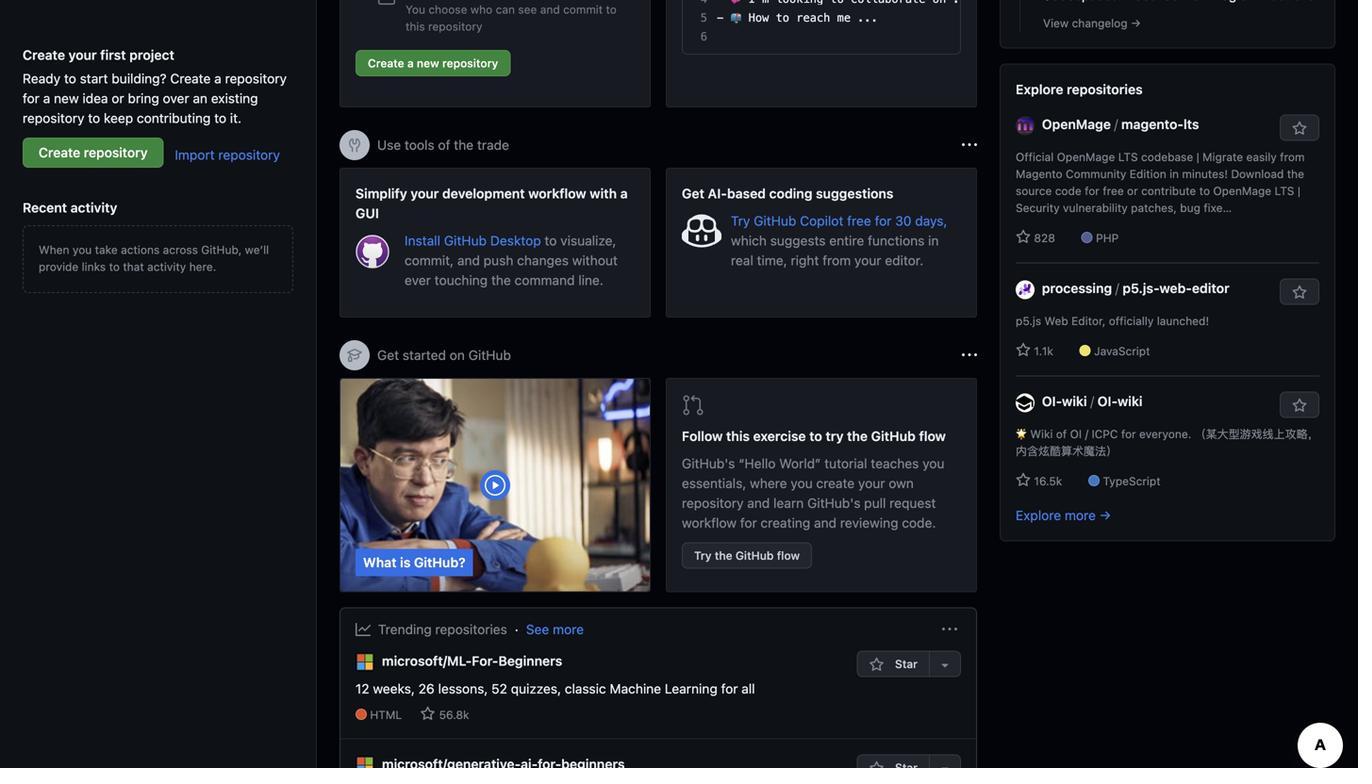 Task type: vqa. For each thing, say whether or not it's contained in the screenshot.
Customize filters icon
no



Task type: describe. For each thing, give the bounding box(es) containing it.
new inside create a new repository button
[[417, 57, 439, 70]]

this inside try the github flow element
[[726, 429, 750, 444]]

your inside the github's "hello world" tutorial teaches you essentials, where you create your own repository and learn github's pull request workflow for creating and reviewing code.
[[858, 476, 885, 491]]

star image for processing
[[1016, 343, 1031, 358]]

star button
[[857, 651, 929, 678]]

ai-
[[708, 186, 727, 201]]

your inside "simplify your development workflow with a gui"
[[411, 186, 439, 201]]

learn
[[773, 496, 804, 511]]

create repository link
[[23, 138, 164, 168]]

machine
[[610, 681, 661, 697]]

what
[[363, 555, 397, 571]]

6
[[701, 30, 707, 43]]

push
[[484, 253, 513, 268]]

git pull request image
[[682, 394, 704, 417]]

provide
[[39, 260, 79, 273]]

own
[[889, 476, 914, 491]]

your inside create your first project ready to start building? create a repository for a new idea or bring over an existing repository to keep contributing to it.
[[68, 47, 97, 63]]

building?
[[112, 71, 167, 86]]

take
[[95, 243, 118, 257]]

keep
[[104, 110, 133, 126]]

repository down keep
[[84, 145, 148, 160]]

56.8k
[[439, 709, 469, 722]]

github,
[[201, 243, 242, 257]]

web
[[1044, 315, 1068, 328]]

request
[[890, 496, 936, 511]]

create a new repository button
[[356, 50, 510, 76]]

try
[[826, 429, 844, 444]]

→ for view changelog →
[[1131, 17, 1141, 30]]

code.
[[902, 515, 936, 531]]

desktop
[[490, 233, 541, 249]]

...
[[858, 11, 878, 25]]

for-
[[472, 653, 498, 669]]

a inside button
[[407, 57, 414, 70]]

touching
[[434, 273, 488, 288]]

first
[[100, 47, 126, 63]]

a down ready
[[43, 91, 50, 106]]

or inside official openmage lts codebase | migrate easily from magento community edition in minutes! download the source code for free or contribute to openmage lts | security vulnerability patches, bug fixe…
[[1127, 184, 1138, 198]]

30
[[895, 213, 912, 229]]

start
[[80, 71, 108, 86]]

5 - 📫 how to reach me ... 6
[[701, 11, 878, 43]]

for inside 🌟 wiki of oi / icpc for everyone. （某大型游戏线上攻略， 内含炫酷算术魔法）
[[1121, 428, 1136, 441]]

of for oi
[[1056, 428, 1067, 441]]

is
[[400, 555, 411, 571]]

and right creating
[[814, 515, 837, 531]]

create up an at top
[[170, 71, 211, 86]]

simplify your development workflow with a gui element
[[340, 168, 651, 318]]

on
[[450, 348, 465, 363]]

explore more →
[[1016, 508, 1111, 523]]

the inside to visualize, commit, and push changes without ever touching the command line.
[[491, 273, 511, 288]]

📫
[[730, 11, 742, 25]]

create your first project ready to start building? create a repository for a new idea or bring over an existing repository to keep contributing to it.
[[23, 47, 287, 126]]

lessons,
[[438, 681, 488, 697]]

to down idea
[[88, 110, 100, 126]]

of for the
[[438, 137, 450, 153]]

to inside you choose who can see and commit to this repository
[[606, 3, 617, 16]]

26
[[418, 681, 435, 697]]

editor
[[1192, 281, 1230, 296]]

or inside create your first project ready to start building? create a repository for a new idea or bring over an existing repository to keep contributing to it.
[[112, 91, 124, 106]]

changes
[[517, 253, 569, 268]]

create for create a new repository
[[368, 57, 404, 70]]

can
[[496, 3, 515, 16]]

try for try the github flow
[[694, 549, 712, 563]]

in for functions
[[928, 233, 939, 249]]

icpc
[[1092, 428, 1118, 441]]

simplify
[[356, 186, 407, 201]]

for left all on the right bottom
[[721, 681, 738, 697]]

officially
[[1109, 315, 1154, 328]]

1.1k
[[1031, 345, 1053, 358]]

/ up icpc
[[1090, 394, 1094, 409]]

commit
[[563, 3, 603, 16]]

to inside when you take actions across github, we'll provide links to that activity here.
[[109, 260, 120, 273]]

lts
[[1184, 117, 1199, 132]]

1 vertical spatial openmage
[[1057, 151, 1115, 164]]

16.5k
[[1031, 475, 1062, 488]]

from inside official openmage lts codebase | migrate easily from magento community edition in minutes! download the source code for free or contribute to openmage lts | security vulnerability patches, bug fixe…
[[1280, 151, 1305, 164]]

→ for explore more →
[[1099, 508, 1111, 523]]

828
[[1031, 232, 1055, 245]]

trade
[[477, 137, 509, 153]]

star image for oi-
[[1016, 473, 1031, 488]]

to inside to visualize, commit, and push changes without ever touching the command line.
[[545, 233, 557, 249]]

star image inside repo details element
[[420, 707, 435, 722]]

migrate
[[1202, 151, 1243, 164]]

graph image
[[356, 622, 371, 638]]

0 vertical spatial lts
[[1118, 151, 1138, 164]]

create repository
[[39, 145, 148, 160]]

0 horizontal spatial activity
[[70, 200, 117, 215]]

codebase
[[1141, 151, 1193, 164]]

1 horizontal spatial lts
[[1275, 184, 1294, 198]]

project
[[129, 47, 174, 63]]

to visualize, commit, and push changes without ever touching the command line.
[[405, 233, 618, 288]]

create a new repository element
[[356, 0, 635, 84]]

classic
[[565, 681, 606, 697]]

1 horizontal spatial flow
[[919, 429, 946, 444]]

repositories for trending
[[435, 622, 507, 638]]

this inside you choose who can see and commit to this repository
[[406, 20, 425, 33]]

2 @microsoft profile image from the top
[[356, 756, 374, 769]]

0 horizontal spatial more
[[553, 622, 584, 638]]

create for create your first project ready to start building? create a repository for a new idea or bring over an existing repository to keep contributing to it.
[[23, 47, 65, 63]]

what is github? image
[[340, 379, 661, 592]]

new inside create your first project ready to start building? create a repository for a new idea or bring over an existing repository to keep contributing to it.
[[54, 91, 79, 106]]

easily
[[1246, 151, 1277, 164]]

feed item heading menu image
[[942, 622, 957, 638]]

you inside when you take actions across github, we'll provide links to that activity here.
[[73, 243, 92, 257]]

1 horizontal spatial you
[[791, 476, 813, 491]]

links
[[82, 260, 106, 273]]

trending repositories · see more
[[378, 622, 584, 638]]

tutorial
[[824, 456, 867, 472]]

where
[[750, 476, 787, 491]]

free inside try github copilot free for 30 days, which suggests entire functions in real time, right from your editor.
[[847, 213, 871, 229]]

ever
[[405, 273, 431, 288]]

everyone.
[[1139, 428, 1191, 441]]

2 vertical spatial openmage
[[1213, 184, 1271, 198]]

install github desktop link
[[405, 233, 545, 249]]

workflow inside the github's "hello world" tutorial teaches you essentials, where you create your own repository and learn github's pull request workflow for creating and reviewing code.
[[682, 515, 737, 531]]

create for create repository
[[39, 145, 80, 160]]

why am i seeing this? image for use tools of the trade
[[962, 138, 977, 153]]

source
[[1016, 184, 1052, 198]]

patches,
[[1131, 201, 1177, 215]]

activity inside when you take actions across github, we'll provide links to that activity here.
[[147, 260, 186, 273]]

repositories for explore
[[1067, 82, 1143, 97]]

explore repositories navigation
[[1000, 64, 1335, 542]]

exercise
[[753, 429, 806, 444]]

/ left magento-
[[1114, 117, 1118, 132]]

the inside official openmage lts codebase | migrate easily from magento community edition in minutes! download the source code for free or contribute to openmage lts | security vulnerability patches, bug fixe…
[[1287, 167, 1304, 181]]

/ inside 🌟 wiki of oi / icpc for everyone. （某大型游戏线上攻略， 内含炫酷算术魔法）
[[1085, 428, 1088, 441]]

import repository
[[175, 147, 280, 163]]

learning
[[665, 681, 717, 697]]

get ai-based coding suggestions
[[682, 186, 894, 201]]

to inside try the github flow element
[[809, 429, 822, 444]]

1 oi- from the left
[[1042, 394, 1062, 409]]

from inside try github copilot free for 30 days, which suggests entire functions in real time, right from your editor.
[[823, 253, 851, 268]]

for inside official openmage lts codebase | migrate easily from magento community edition in minutes! download the source code for free or contribute to openmage lts | security vulnerability patches, bug fixe…
[[1085, 184, 1100, 198]]

1 add this repository to a list image from the top
[[937, 658, 953, 673]]

across
[[163, 243, 198, 257]]

typescript
[[1103, 475, 1161, 488]]

choose
[[428, 3, 467, 16]]

and inside to visualize, commit, and push changes without ever touching the command line.
[[457, 253, 480, 268]]

p5.js web editor, officially launched!
[[1016, 315, 1209, 328]]

·
[[515, 622, 518, 638]]

recent activity
[[23, 200, 117, 215]]

explore more → link
[[1016, 508, 1111, 523]]

all
[[742, 681, 755, 697]]

trending
[[378, 622, 432, 638]]

use tools of the trade
[[377, 137, 509, 153]]

essentials,
[[682, 476, 746, 491]]

html
[[370, 709, 402, 722]]

free inside official openmage lts codebase | migrate easily from magento community edition in minutes! download the source code for free or contribute to openmage lts | security vulnerability patches, bug fixe…
[[1103, 184, 1124, 198]]

repo details element
[[356, 707, 755, 724]]

your inside try github copilot free for 30 days, which suggests entire functions in real time, right from your editor.
[[854, 253, 881, 268]]

try the github flow link
[[682, 543, 812, 569]]

the inside try the github flow link
[[715, 549, 732, 563]]

to inside 5 - 📫 how to reach me ... 6
[[776, 11, 789, 25]]

and down the where
[[747, 496, 770, 511]]

use
[[377, 137, 401, 153]]

line.
[[578, 273, 603, 288]]

github desktop image
[[356, 235, 389, 269]]

import repository link
[[175, 147, 280, 163]]

repository inside you choose who can see and commit to this repository
[[428, 20, 482, 33]]

for inside try github copilot free for 30 days, which suggests entire functions in real time, right from your editor.
[[875, 213, 892, 229]]

star image inside explore repositories navigation
[[1016, 230, 1031, 245]]

explore repositories
[[1016, 82, 1143, 97]]

launched!
[[1157, 315, 1209, 328]]

view
[[1043, 17, 1069, 30]]



Task type: locate. For each thing, give the bounding box(es) containing it.
see
[[518, 3, 537, 16]]

commit,
[[405, 253, 454, 268]]

for up try the github flow
[[740, 515, 757, 531]]

in inside official openmage lts codebase | migrate easily from magento community edition in minutes! download the source code for free or contribute to openmage lts | security vulnerability patches, bug fixe…
[[1169, 167, 1179, 181]]

0 horizontal spatial in
[[928, 233, 939, 249]]

create up recent activity
[[39, 145, 80, 160]]

0 horizontal spatial oi-
[[1042, 394, 1062, 409]]

to down the minutes!
[[1199, 184, 1210, 198]]

repository up existing
[[225, 71, 287, 86]]

0 vertical spatial github's
[[682, 456, 735, 472]]

/ right oi
[[1085, 428, 1088, 441]]

try inside try github copilot free for 30 days, which suggests entire functions in real time, right from your editor.
[[731, 213, 750, 229]]

community
[[1066, 167, 1126, 181]]

→
[[1131, 17, 1141, 30], [1099, 508, 1111, 523]]

tools
[[405, 137, 434, 153]]

view changelog →
[[1043, 17, 1141, 30]]

you up links
[[73, 243, 92, 257]]

in inside try github copilot free for 30 days, which suggests entire functions in real time, right from your editor.
[[928, 233, 939, 249]]

in for edition
[[1169, 167, 1179, 181]]

0 vertical spatial get
[[682, 186, 704, 201]]

to inside official openmage lts codebase | migrate easily from magento community edition in minutes! download the source code for free or contribute to openmage lts | security vulnerability patches, bug fixe…
[[1199, 184, 1210, 198]]

star image
[[1016, 230, 1031, 245], [869, 658, 884, 673], [420, 707, 435, 722], [869, 761, 884, 769]]

0 vertical spatial workflow
[[528, 186, 586, 201]]

1 vertical spatial @microsoft profile image
[[356, 756, 374, 769]]

openmage down explore repositories
[[1042, 117, 1111, 132]]

1 vertical spatial in
[[928, 233, 939, 249]]

you
[[406, 3, 425, 16]]

javascript
[[1094, 345, 1150, 358]]

and right see at the left top of page
[[540, 3, 560, 16]]

workflow down "essentials,"
[[682, 515, 737, 531]]

@microsoft profile image up 12
[[356, 653, 374, 672]]

an
[[193, 91, 207, 106]]

repository inside the github's "hello world" tutorial teaches you essentials, where you create your own repository and learn github's pull request workflow for creating and reviewing code.
[[682, 496, 744, 511]]

github down creating
[[736, 549, 774, 563]]

more inside explore repositories navigation
[[1065, 508, 1096, 523]]

view changelog → link
[[1043, 17, 1141, 30]]

1 vertical spatial star this repository image
[[1292, 399, 1307, 414]]

recent
[[23, 200, 67, 215]]

@openmage profile image
[[1016, 116, 1035, 135]]

0 vertical spatial |
[[1196, 151, 1199, 164]]

for left 30
[[875, 213, 892, 229]]

star image inside button
[[869, 658, 884, 673]]

repositories
[[1067, 82, 1143, 97], [435, 622, 507, 638]]

explore for explore repositories
[[1016, 82, 1063, 97]]

1 horizontal spatial in
[[1169, 167, 1179, 181]]

bring
[[128, 91, 159, 106]]

0 horizontal spatial or
[[112, 91, 124, 106]]

1 vertical spatial star image
[[1016, 473, 1031, 488]]

get for get started on github
[[377, 348, 399, 363]]

@oi-wiki profile image
[[1016, 394, 1035, 413]]

1 horizontal spatial workflow
[[682, 515, 737, 531]]

0 vertical spatial you
[[73, 243, 92, 257]]

new left idea
[[54, 91, 79, 106]]

contributing
[[137, 110, 211, 126]]

🌟 wiki of oi / icpc for everyone. （某大型游戏线上攻略， 内含炫酷算术魔法）
[[1016, 428, 1319, 458]]

or up keep
[[112, 91, 124, 106]]

to right how
[[776, 11, 789, 25]]

a inside "simplify your development workflow with a gui"
[[620, 186, 628, 201]]

1 vertical spatial new
[[54, 91, 79, 106]]

wiki
[[1062, 394, 1087, 409], [1117, 394, 1143, 409]]

github up "teaches"
[[871, 429, 916, 444]]

lts up edition
[[1118, 151, 1138, 164]]

2 star this repository image from the top
[[1292, 399, 1307, 414]]

0 horizontal spatial →
[[1099, 508, 1111, 523]]

github inside try github copilot free for 30 days, which suggests entire functions in real time, right from your editor.
[[754, 213, 796, 229]]

edition
[[1130, 167, 1166, 181]]

0 horizontal spatial new
[[54, 91, 79, 106]]

magento-
[[1121, 117, 1184, 132]]

0 vertical spatial add this repository to a list image
[[937, 658, 953, 673]]

why am i seeing this? image for get started on github
[[962, 348, 977, 363]]

processing / p5.js-web-editor
[[1042, 281, 1230, 296]]

based
[[727, 186, 766, 201]]

openmage down download
[[1213, 184, 1271, 198]]

1 horizontal spatial repositories
[[1067, 82, 1143, 97]]

get started on github
[[377, 348, 511, 363]]

github's up "essentials,"
[[682, 456, 735, 472]]

1 vertical spatial →
[[1099, 508, 1111, 523]]

1 horizontal spatial try
[[731, 213, 750, 229]]

2 why am i seeing this? image from the top
[[962, 348, 977, 363]]

内含炫酷算术魔法）
[[1016, 445, 1118, 458]]

0 vertical spatial this
[[406, 20, 425, 33]]

repository down "essentials,"
[[682, 496, 744, 511]]

the down 'push'
[[491, 273, 511, 288]]

in
[[1169, 167, 1179, 181], [928, 233, 939, 249]]

your up the start
[[68, 47, 97, 63]]

install
[[405, 233, 440, 249]]

a right with
[[620, 186, 628, 201]]

get right mortar board "image"
[[377, 348, 399, 363]]

web-
[[1159, 281, 1192, 296]]

follow
[[682, 429, 723, 444]]

without
[[572, 253, 618, 268]]

1 horizontal spatial github's
[[807, 496, 861, 511]]

from down the entire
[[823, 253, 851, 268]]

magento
[[1016, 167, 1063, 181]]

editor,
[[1071, 315, 1106, 328]]

wiki up oi
[[1062, 394, 1087, 409]]

existing
[[211, 91, 258, 106]]

1 explore from the top
[[1016, 82, 1063, 97]]

create
[[23, 47, 65, 63], [368, 57, 404, 70], [170, 71, 211, 86], [39, 145, 80, 160]]

repository down who
[[442, 57, 498, 70]]

1 vertical spatial of
[[1056, 428, 1067, 441]]

0 vertical spatial flow
[[919, 429, 946, 444]]

for inside create your first project ready to start building? create a repository for a new idea or bring over an existing repository to keep contributing to it.
[[23, 91, 40, 106]]

why am i seeing this? image left official
[[962, 138, 977, 153]]

play image
[[484, 474, 506, 497]]

try the github flow element
[[666, 378, 977, 593]]

free up the entire
[[847, 213, 871, 229]]

2 add this repository to a list image from the top
[[937, 761, 953, 769]]

that
[[123, 260, 144, 273]]

1 wiki from the left
[[1062, 394, 1087, 409]]

microsoft/ml-
[[382, 653, 472, 669]]

wiki up icpc
[[1117, 394, 1143, 409]]

0 vertical spatial in
[[1169, 167, 1179, 181]]

to down 'take'
[[109, 260, 120, 273]]

of left oi
[[1056, 428, 1067, 441]]

0 vertical spatial @microsoft profile image
[[356, 653, 374, 672]]

1 vertical spatial you
[[923, 456, 945, 472]]

mortar board image
[[347, 348, 362, 363]]

for up vulnerability
[[1085, 184, 1100, 198]]

for down ready
[[23, 91, 40, 106]]

get left ai-
[[682, 186, 704, 201]]

1 horizontal spatial oi-
[[1097, 394, 1117, 409]]

the right the try
[[847, 429, 868, 444]]

command
[[515, 273, 575, 288]]

me
[[837, 11, 851, 25]]

the
[[454, 137, 474, 153], [1287, 167, 1304, 181], [491, 273, 511, 288], [847, 429, 868, 444], [715, 549, 732, 563]]

1 vertical spatial or
[[1127, 184, 1138, 198]]

1 vertical spatial why am i seeing this? image
[[962, 348, 977, 363]]

0 vertical spatial from
[[1280, 151, 1305, 164]]

1 horizontal spatial get
[[682, 186, 704, 201]]

to left it.
[[214, 110, 226, 126]]

1 vertical spatial get
[[377, 348, 399, 363]]

1 horizontal spatial new
[[417, 57, 439, 70]]

github
[[754, 213, 796, 229], [444, 233, 487, 249], [468, 348, 511, 363], [871, 429, 916, 444], [736, 549, 774, 563]]

repository down ready
[[23, 110, 84, 126]]

1 horizontal spatial free
[[1103, 184, 1124, 198]]

1 @microsoft profile image from the top
[[356, 653, 374, 672]]

0 vertical spatial try
[[731, 213, 750, 229]]

oi-
[[1042, 394, 1062, 409], [1097, 394, 1117, 409]]

0 vertical spatial activity
[[70, 200, 117, 215]]

oi-wiki / oi-wiki
[[1042, 394, 1143, 409]]

flow up the request
[[919, 429, 946, 444]]

0 horizontal spatial flow
[[777, 549, 800, 563]]

new down the you
[[417, 57, 439, 70]]

0 horizontal spatial repositories
[[435, 622, 507, 638]]

1 star image from the top
[[1016, 343, 1031, 358]]

0 horizontal spatial workflow
[[528, 186, 586, 201]]

activity up 'take'
[[70, 200, 117, 215]]

→ right changelog on the top right
[[1131, 17, 1141, 30]]

security
[[1016, 201, 1060, 215]]

repository inside button
[[442, 57, 498, 70]]

explore down 16.5k
[[1016, 508, 1061, 523]]

（某大型游戏线上攻略，
[[1195, 428, 1319, 441]]

0 horizontal spatial this
[[406, 20, 425, 33]]

what is github? link
[[340, 379, 661, 592]]

52
[[491, 681, 507, 697]]

minutes!
[[1182, 167, 1228, 181]]

0 vertical spatial →
[[1131, 17, 1141, 30]]

1 horizontal spatial activity
[[147, 260, 186, 273]]

contribute
[[1141, 184, 1196, 198]]

0 horizontal spatial try
[[694, 549, 712, 563]]

1 horizontal spatial of
[[1056, 428, 1067, 441]]

1 vertical spatial |
[[1298, 184, 1300, 198]]

what is github? element
[[340, 378, 661, 593]]

0 horizontal spatial github's
[[682, 456, 735, 472]]

explore up @openmage profile image
[[1016, 82, 1063, 97]]

get ai-based coding suggestions element
[[666, 168, 977, 318]]

to right commit
[[606, 3, 617, 16]]

1 vertical spatial from
[[823, 253, 851, 268]]

of right tools
[[438, 137, 450, 153]]

1 vertical spatial more
[[553, 622, 584, 638]]

1 vertical spatial explore
[[1016, 508, 1061, 523]]

explore for explore more →
[[1016, 508, 1061, 523]]

try github copilot free for 30 days, link
[[731, 213, 947, 229]]

12 weeks, 26 lessons, 52 quizzes, classic machine learning for all
[[356, 681, 755, 697]]

→ down typescript
[[1099, 508, 1111, 523]]

time,
[[757, 253, 787, 268]]

repositories up openmage / magento-lts
[[1067, 82, 1143, 97]]

wiki
[[1030, 428, 1053, 441]]

you choose who can see and commit to this repository
[[406, 3, 617, 33]]

started
[[403, 348, 446, 363]]

@processing profile image
[[1016, 280, 1035, 299]]

a up existing
[[214, 71, 221, 86]]

1 vertical spatial flow
[[777, 549, 800, 563]]

more down 内含炫酷算术魔法） on the right bottom of page
[[1065, 508, 1096, 523]]

github up 'push'
[[444, 233, 487, 249]]

1 vertical spatial lts
[[1275, 184, 1294, 198]]

create inside button
[[368, 57, 404, 70]]

2 oi- from the left
[[1097, 394, 1117, 409]]

your down the entire
[[854, 253, 881, 268]]

2 horizontal spatial you
[[923, 456, 945, 472]]

install github desktop
[[405, 233, 545, 249]]

for inside the github's "hello world" tutorial teaches you essentials, where you create your own repository and learn github's pull request workflow for creating and reviewing code.
[[740, 515, 757, 531]]

pull
[[864, 496, 886, 511]]

1 vertical spatial workflow
[[682, 515, 737, 531]]

this down the you
[[406, 20, 425, 33]]

0 horizontal spatial free
[[847, 213, 871, 229]]

try for try github copilot free for 30 days, which suggests entire functions in real time, right from your editor.
[[731, 213, 750, 229]]

/ left p5.js-
[[1115, 281, 1119, 296]]

0 horizontal spatial |
[[1196, 151, 1199, 164]]

why am i seeing this? image left "1.1k"
[[962, 348, 977, 363]]

create down lock image
[[368, 57, 404, 70]]

entire
[[829, 233, 864, 249]]

repositories up microsoft/ml-for-beginners
[[435, 622, 507, 638]]

flow down creating
[[777, 549, 800, 563]]

workflow inside "simplify your development workflow with a gui"
[[528, 186, 586, 201]]

this up "hello
[[726, 429, 750, 444]]

0 horizontal spatial you
[[73, 243, 92, 257]]

more
[[1065, 508, 1096, 523], [553, 622, 584, 638]]

p5.js
[[1016, 315, 1041, 328]]

1 horizontal spatial |
[[1298, 184, 1300, 198]]

repository down it.
[[218, 147, 280, 163]]

1 horizontal spatial →
[[1131, 17, 1141, 30]]

code
[[1055, 184, 1081, 198]]

2 explore from the top
[[1016, 508, 1061, 523]]

0 vertical spatial why am i seeing this? image
[[962, 138, 977, 153]]

0 vertical spatial or
[[112, 91, 124, 106]]

star this repository image for oi-wiki / oi-wiki
[[1292, 399, 1307, 414]]

0 vertical spatial star this repository image
[[1292, 121, 1307, 136]]

1 why am i seeing this? image from the top
[[962, 138, 977, 153]]

or
[[112, 91, 124, 106], [1127, 184, 1138, 198]]

get for get ai-based coding suggestions
[[682, 186, 704, 201]]

in up contribute on the top of the page
[[1169, 167, 1179, 181]]

for
[[23, 91, 40, 106], [1085, 184, 1100, 198], [875, 213, 892, 229], [1121, 428, 1136, 441], [740, 515, 757, 531], [721, 681, 738, 697]]

a down the you
[[407, 57, 414, 70]]

from right "easily"
[[1280, 151, 1305, 164]]

0 horizontal spatial lts
[[1118, 151, 1138, 164]]

0 vertical spatial free
[[1103, 184, 1124, 198]]

openmage up community
[[1057, 151, 1115, 164]]

@microsoft profile image down html
[[356, 756, 374, 769]]

lock image
[[375, 0, 398, 7]]

github inside simplify your development workflow with a gui element
[[444, 233, 487, 249]]

0 vertical spatial new
[[417, 57, 439, 70]]

or down edition
[[1127, 184, 1138, 198]]

in down days,
[[928, 233, 939, 249]]

see
[[526, 622, 549, 638]]

suggests
[[770, 233, 826, 249]]

0 horizontal spatial wiki
[[1062, 394, 1087, 409]]

star this repository image
[[1292, 285, 1307, 300]]

and inside you choose who can see and commit to this repository
[[540, 3, 560, 16]]

1 horizontal spatial this
[[726, 429, 750, 444]]

0 horizontal spatial get
[[377, 348, 399, 363]]

gui
[[356, 206, 379, 221]]

0 vertical spatial openmage
[[1042, 117, 1111, 132]]

more right see
[[553, 622, 584, 638]]

flow
[[919, 429, 946, 444], [777, 549, 800, 563]]

github?
[[414, 555, 466, 571]]

repositories inside navigation
[[1067, 82, 1143, 97]]

1 vertical spatial try
[[694, 549, 712, 563]]

the right download
[[1287, 167, 1304, 181]]

1 vertical spatial this
[[726, 429, 750, 444]]

vulnerability
[[1063, 201, 1128, 215]]

star image
[[1016, 343, 1031, 358], [1016, 473, 1031, 488]]

oi- up icpc
[[1097, 394, 1117, 409]]

→ inside explore repositories navigation
[[1099, 508, 1111, 523]]

activity down across
[[147, 260, 186, 273]]

days,
[[915, 213, 947, 229]]

to left the try
[[809, 429, 822, 444]]

1 vertical spatial activity
[[147, 260, 186, 273]]

2 wiki from the left
[[1117, 394, 1143, 409]]

the left trade
[[454, 137, 474, 153]]

reach
[[796, 11, 830, 25]]

github's down create
[[807, 496, 861, 511]]

1 horizontal spatial more
[[1065, 508, 1096, 523]]

creating
[[761, 515, 810, 531]]

follow this exercise to try the github flow
[[682, 429, 946, 444]]

openmage
[[1042, 117, 1111, 132], [1057, 151, 1115, 164], [1213, 184, 1271, 198]]

0 vertical spatial explore
[[1016, 82, 1063, 97]]

over
[[163, 91, 189, 106]]

coding
[[769, 186, 812, 201]]

try down "essentials,"
[[694, 549, 712, 563]]

of inside 🌟 wiki of oi / icpc for everyone. （某大型游戏线上攻略， 内含炫酷算术魔法）
[[1056, 428, 1067, 441]]

create up ready
[[23, 47, 65, 63]]

1 horizontal spatial or
[[1127, 184, 1138, 198]]

your right the simplify at the left
[[411, 186, 439, 201]]

tools image
[[347, 138, 362, 153]]

1 vertical spatial free
[[847, 213, 871, 229]]

@microsoft profile image
[[356, 653, 374, 672], [356, 756, 374, 769]]

simplify your development workflow with a gui
[[356, 186, 628, 221]]

0 vertical spatial star image
[[1016, 343, 1031, 358]]

1 vertical spatial add this repository to a list image
[[937, 761, 953, 769]]

you right "teaches"
[[923, 456, 945, 472]]

1 vertical spatial github's
[[807, 496, 861, 511]]

repository down choose at top left
[[428, 20, 482, 33]]

and down install github desktop link
[[457, 253, 480, 268]]

add this repository to a list image
[[937, 658, 953, 673], [937, 761, 953, 769]]

star this repository image for openmage / magento-lts
[[1292, 121, 1307, 136]]

to
[[606, 3, 617, 16], [776, 11, 789, 25], [64, 71, 76, 86], [88, 110, 100, 126], [214, 110, 226, 126], [1199, 184, 1210, 198], [545, 233, 557, 249], [109, 260, 120, 273], [809, 429, 822, 444]]

0 vertical spatial more
[[1065, 508, 1096, 523]]

0 horizontal spatial of
[[438, 137, 450, 153]]

2 star image from the top
[[1016, 473, 1031, 488]]

2 vertical spatial you
[[791, 476, 813, 491]]

to left the start
[[64, 71, 76, 86]]

oi- right @oi-wiki profile 'image'
[[1042, 394, 1062, 409]]

workflow left with
[[528, 186, 586, 201]]

star this repository image
[[1292, 121, 1307, 136], [1292, 399, 1307, 414]]

0 vertical spatial repositories
[[1067, 82, 1143, 97]]

1 horizontal spatial from
[[1280, 151, 1305, 164]]

fixe…
[[1204, 201, 1232, 215]]

lts down download
[[1275, 184, 1294, 198]]

free down community
[[1103, 184, 1124, 198]]

1 star this repository image from the top
[[1292, 121, 1307, 136]]

1 vertical spatial repositories
[[435, 622, 507, 638]]

github right on
[[468, 348, 511, 363]]

0 vertical spatial of
[[438, 137, 450, 153]]

1 horizontal spatial wiki
[[1117, 394, 1143, 409]]

github down get ai-based coding suggestions
[[754, 213, 796, 229]]

for right icpc
[[1121, 428, 1136, 441]]

see more link
[[526, 620, 584, 640]]

star image down 🌟
[[1016, 473, 1031, 488]]

why am i seeing this? image
[[962, 138, 977, 153], [962, 348, 977, 363]]

0 horizontal spatial from
[[823, 253, 851, 268]]

your up pull
[[858, 476, 885, 491]]

try up which
[[731, 213, 750, 229]]

you down world"
[[791, 476, 813, 491]]

development
[[442, 186, 525, 201]]



